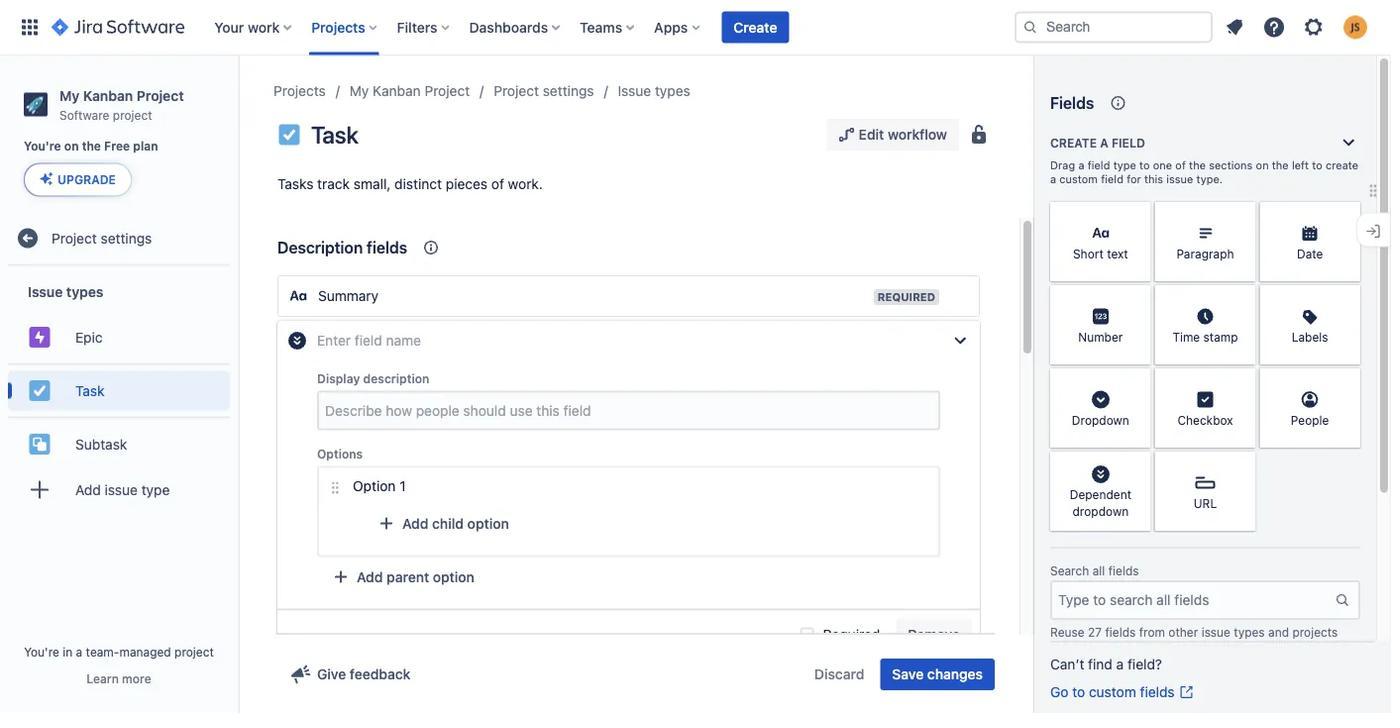 Task type: vqa. For each thing, say whether or not it's contained in the screenshot.
Shortcuts dropdown button
no



Task type: locate. For each thing, give the bounding box(es) containing it.
projects right work
[[311, 19, 365, 35]]

field for drag
[[1088, 159, 1111, 172]]

display description
[[317, 372, 429, 386]]

kanban down filters
[[373, 83, 421, 99]]

add issue type
[[75, 482, 170, 498]]

banner
[[0, 0, 1392, 56]]

0 vertical spatial field
[[1112, 136, 1146, 150]]

issue up epic "link"
[[28, 284, 63, 300]]

1 horizontal spatial type
[[1114, 159, 1137, 172]]

project settings down upgrade
[[52, 230, 152, 246]]

1 vertical spatial task
[[75, 383, 105, 399]]

1 horizontal spatial of
[[1176, 159, 1186, 172]]

1 vertical spatial settings
[[101, 230, 152, 246]]

a right in in the bottom left of the page
[[76, 645, 83, 659]]

my up software
[[59, 87, 80, 104]]

fields left this link will be opened in a new tab 'image'
[[1140, 684, 1175, 701]]

field up for
[[1112, 136, 1146, 150]]

software
[[59, 108, 109, 122]]

more information image for paragraph
[[1230, 204, 1254, 228]]

apps
[[654, 19, 688, 35]]

sidebar navigation image
[[216, 79, 260, 119]]

create inside button
[[734, 19, 778, 35]]

from
[[1140, 625, 1166, 639]]

project down upgrade 'button' at the top
[[52, 230, 97, 246]]

settings down upgrade
[[101, 230, 152, 246]]

task group
[[8, 363, 230, 417]]

0 horizontal spatial create
[[734, 19, 778, 35]]

the
[[82, 139, 101, 153], [1189, 159, 1206, 172], [1272, 159, 1289, 172]]

kanban inside my kanban project software project
[[83, 87, 133, 104]]

find
[[1089, 657, 1113, 673]]

you're up upgrade 'button' at the top
[[24, 139, 61, 153]]

0 vertical spatial you're
[[24, 139, 61, 153]]

drag a field type to one of the sections on the left to create a custom field for this issue type.
[[1051, 159, 1359, 186]]

more information image for dependent dropdown
[[1126, 454, 1149, 478]]

0 horizontal spatial issue
[[105, 482, 138, 498]]

1 vertical spatial project
[[175, 645, 214, 659]]

0 vertical spatial project settings link
[[494, 79, 594, 103]]

1 vertical spatial you're
[[24, 645, 59, 659]]

more information image
[[1126, 204, 1149, 228], [1230, 204, 1254, 228], [1230, 287, 1254, 311], [1335, 287, 1359, 311], [1126, 371, 1149, 394], [1126, 454, 1149, 478]]

custom down drag
[[1060, 173, 1098, 186]]

of inside the drag a field type to one of the sections on the left to create a custom field for this issue type.
[[1176, 159, 1186, 172]]

the left left
[[1272, 159, 1289, 172]]

1 horizontal spatial create
[[1051, 136, 1097, 150]]

types left the and
[[1234, 625, 1265, 639]]

group
[[8, 266, 230, 522]]

issue types up epic
[[28, 284, 103, 300]]

settings
[[543, 83, 594, 99], [101, 230, 152, 246]]

to right left
[[1313, 159, 1323, 172]]

0 vertical spatial on
[[64, 139, 79, 153]]

0 vertical spatial issue
[[618, 83, 651, 99]]

0 horizontal spatial types
[[66, 284, 103, 300]]

help image
[[1263, 15, 1287, 39]]

to right go
[[1073, 684, 1086, 701]]

project down filters "popup button"
[[425, 83, 470, 99]]

0 vertical spatial of
[[1176, 159, 1186, 172]]

one
[[1153, 159, 1173, 172]]

more
[[122, 672, 151, 686]]

1 vertical spatial option
[[433, 569, 475, 585]]

on up upgrade 'button' at the top
[[64, 139, 79, 153]]

my kanban project software project
[[59, 87, 184, 122]]

primary element
[[12, 0, 1015, 55]]

for
[[1127, 173, 1142, 186]]

issue type icon image
[[278, 123, 301, 147]]

other
[[1169, 625, 1199, 639]]

create for create a field
[[1051, 136, 1097, 150]]

on right "sections"
[[1256, 159, 1269, 172]]

add for add child option
[[402, 515, 429, 532]]

project up "plan"
[[113, 108, 152, 122]]

1 horizontal spatial kanban
[[373, 83, 421, 99]]

1 horizontal spatial issue
[[1167, 173, 1194, 186]]

my inside my kanban project software project
[[59, 87, 80, 104]]

1 vertical spatial issue
[[105, 482, 138, 498]]

2 horizontal spatial add
[[402, 515, 429, 532]]

on
[[64, 139, 79, 153], [1256, 159, 1269, 172]]

the left free
[[82, 139, 101, 153]]

1 horizontal spatial on
[[1256, 159, 1269, 172]]

1 vertical spatial issue
[[28, 284, 63, 300]]

of left the work.
[[491, 176, 504, 192]]

option inside add parent option 'button'
[[433, 569, 475, 585]]

create
[[1326, 159, 1359, 172]]

my right projects link
[[350, 83, 369, 99]]

more information image
[[1335, 204, 1359, 228], [1126, 287, 1149, 311], [1230, 371, 1254, 394], [1335, 371, 1359, 394]]

2 horizontal spatial types
[[1234, 625, 1265, 639]]

2 horizontal spatial issue
[[1202, 625, 1231, 639]]

task right issue type icon
[[311, 121, 358, 149]]

add child option
[[402, 515, 509, 532]]

issue inside the drag a field type to one of the sections on the left to create a custom field for this issue type.
[[1167, 173, 1194, 186]]

upgrade
[[57, 173, 116, 187]]

project up "plan"
[[137, 87, 184, 104]]

your work button
[[208, 11, 300, 43]]

field left for
[[1101, 173, 1124, 186]]

workflow
[[888, 126, 948, 143]]

0 vertical spatial types
[[655, 83, 691, 99]]

create for create
[[734, 19, 778, 35]]

1 horizontal spatial settings
[[543, 83, 594, 99]]

types up epic
[[66, 284, 103, 300]]

create right apps popup button
[[734, 19, 778, 35]]

give feedback button
[[278, 659, 423, 691]]

close field configuration image
[[949, 329, 972, 353]]

0 horizontal spatial issue types
[[28, 284, 103, 300]]

Enter field name field
[[317, 329, 941, 353]]

0 vertical spatial task
[[311, 121, 358, 149]]

1 vertical spatial required
[[823, 626, 880, 643]]

0 horizontal spatial project
[[113, 108, 152, 122]]

you're left in in the bottom left of the page
[[24, 645, 59, 659]]

a
[[1100, 136, 1109, 150], [1079, 159, 1085, 172], [1051, 173, 1057, 186], [76, 645, 83, 659], [1117, 657, 1124, 673]]

settings down teams
[[543, 83, 594, 99]]

dashboards
[[469, 19, 548, 35]]

tasks
[[278, 176, 314, 192]]

projects for projects "dropdown button"
[[311, 19, 365, 35]]

left
[[1292, 159, 1310, 172]]

1 vertical spatial field
[[1088, 159, 1111, 172]]

option right the child
[[468, 515, 509, 532]]

project settings down the "dashboards" popup button
[[494, 83, 594, 99]]

1 vertical spatial add
[[402, 515, 429, 532]]

more information image for labels
[[1335, 287, 1359, 311]]

2 vertical spatial types
[[1234, 625, 1265, 639]]

epic link
[[8, 318, 230, 357]]

0 horizontal spatial settings
[[101, 230, 152, 246]]

0 vertical spatial required
[[878, 291, 936, 304]]

more information about the fields image
[[1106, 91, 1130, 115]]

add down subtask
[[75, 482, 101, 498]]

type up for
[[1114, 159, 1137, 172]]

1 horizontal spatial my
[[350, 83, 369, 99]]

filters
[[397, 19, 438, 35]]

option
[[468, 515, 509, 532], [433, 569, 475, 585]]

custom down can't find a field? at the right of page
[[1089, 684, 1137, 701]]

checkbox
[[1178, 413, 1234, 427]]

Search field
[[1015, 11, 1213, 43]]

0 horizontal spatial add
[[75, 482, 101, 498]]

1 horizontal spatial issue
[[618, 83, 651, 99]]

track
[[317, 176, 350, 192]]

projects up issue type icon
[[274, 83, 326, 99]]

you're for you're in a team-managed project
[[24, 645, 59, 659]]

option inside add child option button
[[468, 515, 509, 532]]

of right one
[[1176, 159, 1186, 172]]

2 vertical spatial field
[[1101, 173, 1124, 186]]

field for create
[[1112, 136, 1146, 150]]

more information image for date
[[1335, 204, 1359, 228]]

project down primary element
[[494, 83, 539, 99]]

field down create a field
[[1088, 159, 1111, 172]]

issue down subtask link
[[105, 482, 138, 498]]

27
[[1088, 625, 1102, 639]]

group containing issue types
[[8, 266, 230, 522]]

stamp
[[1204, 330, 1239, 344]]

labels
[[1292, 330, 1329, 344]]

drag
[[1051, 159, 1076, 172]]

projects button
[[306, 11, 385, 43]]

type
[[1114, 159, 1137, 172], [141, 482, 170, 498]]

child
[[432, 515, 464, 532]]

reuse 27 fields from other issue types and projects
[[1051, 625, 1338, 639]]

description
[[363, 372, 429, 386]]

0 horizontal spatial to
[[1073, 684, 1086, 701]]

project right managed at the left of page
[[175, 645, 214, 659]]

types down apps popup button
[[655, 83, 691, 99]]

0 vertical spatial issue
[[1167, 173, 1194, 186]]

and
[[1269, 625, 1290, 639]]

issue right other
[[1202, 625, 1231, 639]]

the up the type.
[[1189, 159, 1206, 172]]

add inside 'button'
[[357, 569, 383, 585]]

you're for you're on the free plan
[[24, 139, 61, 153]]

you're
[[24, 139, 61, 153], [24, 645, 59, 659]]

to up this
[[1140, 159, 1150, 172]]

1 you're from the top
[[24, 139, 61, 153]]

issue down one
[[1167, 173, 1194, 186]]

add left the child
[[402, 515, 429, 532]]

add
[[75, 482, 101, 498], [402, 515, 429, 532], [357, 569, 383, 585]]

kanban for my kanban project software project
[[83, 87, 133, 104]]

issue types for the issue types link on the top left of page
[[618, 83, 691, 99]]

0 horizontal spatial of
[[491, 176, 504, 192]]

dropdown
[[1072, 413, 1130, 427]]

2 you're from the top
[[24, 645, 59, 659]]

jira software image
[[52, 15, 185, 39], [52, 15, 185, 39]]

field?
[[1128, 657, 1163, 673]]

project settings link
[[494, 79, 594, 103], [8, 218, 230, 258]]

0 vertical spatial type
[[1114, 159, 1137, 172]]

1 vertical spatial issue types
[[28, 284, 103, 300]]

1 horizontal spatial task
[[311, 121, 358, 149]]

kanban inside my kanban project link
[[373, 83, 421, 99]]

add issue type image
[[28, 478, 52, 502]]

1 horizontal spatial project settings link
[[494, 79, 594, 103]]

no restrictions image
[[967, 123, 991, 147]]

to inside go to custom fields link
[[1073, 684, 1086, 701]]

1 vertical spatial project settings
[[52, 230, 152, 246]]

create up drag
[[1051, 136, 1097, 150]]

summary
[[318, 288, 379, 304]]

required
[[878, 291, 936, 304], [823, 626, 880, 643]]

1 vertical spatial projects
[[274, 83, 326, 99]]

my kanban project
[[350, 83, 470, 99]]

task down epic
[[75, 383, 105, 399]]

issue
[[618, 83, 651, 99], [28, 284, 63, 300]]

a down more information about the fields icon
[[1100, 136, 1109, 150]]

kanban up software
[[83, 87, 133, 104]]

Option 1 field
[[347, 468, 935, 504]]

fields
[[1051, 94, 1095, 112]]

0 vertical spatial issue types
[[618, 83, 691, 99]]

0 vertical spatial add
[[75, 482, 101, 498]]

project
[[425, 83, 470, 99], [494, 83, 539, 99], [137, 87, 184, 104], [52, 230, 97, 246]]

add left parent
[[357, 569, 383, 585]]

0 horizontal spatial my
[[59, 87, 80, 104]]

text
[[1107, 247, 1129, 261]]

0 horizontal spatial type
[[141, 482, 170, 498]]

type down subtask link
[[141, 482, 170, 498]]

date
[[1297, 247, 1324, 261]]

0 vertical spatial project settings
[[494, 83, 594, 99]]

0 horizontal spatial kanban
[[83, 87, 133, 104]]

issue inside "button"
[[105, 482, 138, 498]]

fields
[[367, 238, 407, 257], [1109, 564, 1139, 578], [1106, 625, 1136, 639], [1140, 684, 1175, 701]]

projects
[[1293, 625, 1338, 639]]

save changes
[[892, 667, 983, 683]]

save
[[892, 667, 924, 683]]

1 vertical spatial create
[[1051, 136, 1097, 150]]

1 vertical spatial project settings link
[[8, 218, 230, 258]]

1 horizontal spatial add
[[357, 569, 383, 585]]

issue down teams dropdown button
[[618, 83, 651, 99]]

issue
[[1167, 173, 1194, 186], [105, 482, 138, 498], [1202, 625, 1231, 639]]

1 vertical spatial of
[[491, 176, 504, 192]]

of
[[1176, 159, 1186, 172], [491, 176, 504, 192]]

work
[[248, 19, 280, 35]]

add inside button
[[402, 515, 429, 532]]

1 vertical spatial type
[[141, 482, 170, 498]]

1 horizontal spatial project
[[175, 645, 214, 659]]

0 vertical spatial custom
[[1060, 173, 1098, 186]]

learn more
[[87, 672, 151, 686]]

0 vertical spatial option
[[468, 515, 509, 532]]

0 horizontal spatial task
[[75, 383, 105, 399]]

project settings link down upgrade
[[8, 218, 230, 258]]

project settings link down the "dashboards" popup button
[[494, 79, 594, 103]]

learn more button
[[87, 671, 151, 687]]

add inside "button"
[[75, 482, 101, 498]]

custom inside the drag a field type to one of the sections on the left to create a custom field for this issue type.
[[1060, 173, 1098, 186]]

1 horizontal spatial issue types
[[618, 83, 691, 99]]

option right parent
[[433, 569, 475, 585]]

issue types for group containing issue types
[[28, 284, 103, 300]]

project settings
[[494, 83, 594, 99], [52, 230, 152, 246]]

add for add issue type
[[75, 482, 101, 498]]

2 vertical spatial add
[[357, 569, 383, 585]]

0 vertical spatial project
[[113, 108, 152, 122]]

more information image for number
[[1126, 287, 1149, 311]]

field
[[1112, 136, 1146, 150], [1088, 159, 1111, 172], [1101, 173, 1124, 186]]

0 vertical spatial projects
[[311, 19, 365, 35]]

projects inside "dropdown button"
[[311, 19, 365, 35]]

issue types inside group
[[28, 284, 103, 300]]

kanban
[[373, 83, 421, 99], [83, 87, 133, 104]]

1 vertical spatial on
[[1256, 159, 1269, 172]]

kanban for my kanban project
[[373, 83, 421, 99]]

description fields
[[278, 238, 407, 257]]

type inside add issue type "button"
[[141, 482, 170, 498]]

url
[[1194, 497, 1217, 510]]

issue types down apps
[[618, 83, 691, 99]]

0 vertical spatial create
[[734, 19, 778, 35]]



Task type: describe. For each thing, give the bounding box(es) containing it.
settings image
[[1302, 15, 1326, 39]]

project inside my kanban project software project
[[137, 87, 184, 104]]

free
[[104, 139, 130, 153]]

options
[[317, 447, 363, 461]]

go
[[1051, 684, 1069, 701]]

0 horizontal spatial project settings link
[[8, 218, 230, 258]]

short
[[1073, 247, 1104, 261]]

add parent option
[[357, 569, 475, 585]]

parent
[[387, 569, 429, 585]]

1 horizontal spatial the
[[1189, 159, 1206, 172]]

1 horizontal spatial types
[[655, 83, 691, 99]]

paragraph
[[1177, 247, 1235, 261]]

0 horizontal spatial on
[[64, 139, 79, 153]]

0 horizontal spatial the
[[82, 139, 101, 153]]

more information image for dropdown
[[1126, 371, 1149, 394]]

projects link
[[274, 79, 326, 103]]

epic
[[75, 329, 103, 345]]

a down drag
[[1051, 173, 1057, 186]]

fields right all
[[1109, 564, 1139, 578]]

issue types link
[[618, 79, 691, 103]]

filters button
[[391, 11, 458, 43]]

subtask link
[[8, 425, 230, 464]]

dropdown
[[1073, 505, 1129, 519]]

a right drag
[[1079, 159, 1085, 172]]

learn
[[87, 672, 119, 686]]

search all fields
[[1051, 564, 1139, 578]]

discard
[[815, 667, 865, 683]]

apps button
[[648, 11, 708, 43]]

your profile and settings image
[[1344, 15, 1368, 39]]

short text
[[1073, 247, 1129, 261]]

banner containing your work
[[0, 0, 1392, 56]]

search image
[[1023, 19, 1039, 35]]

1 horizontal spatial project settings
[[494, 83, 594, 99]]

sections
[[1209, 159, 1253, 172]]

changes
[[928, 667, 983, 683]]

subtask
[[75, 436, 127, 452]]

Type to search all fields text field
[[1053, 583, 1335, 618]]

tasks track small, distinct pieces of work.
[[278, 176, 543, 192]]

option for add child option
[[468, 515, 509, 532]]

go to custom fields
[[1051, 684, 1175, 701]]

type.
[[1197, 173, 1223, 186]]

1 vertical spatial custom
[[1089, 684, 1137, 701]]

reuse
[[1051, 625, 1085, 639]]

add for add parent option
[[357, 569, 383, 585]]

task inside group
[[75, 383, 105, 399]]

remove button
[[896, 619, 972, 651]]

you're in a team-managed project
[[24, 645, 214, 659]]

edit workflow button
[[827, 119, 959, 151]]

create button
[[722, 11, 789, 43]]

edit workflow
[[859, 126, 948, 143]]

display
[[317, 372, 360, 386]]

save changes button
[[881, 659, 995, 691]]

a right find
[[1117, 657, 1124, 673]]

type inside the drag a field type to one of the sections on the left to create a custom field for this issue type.
[[1114, 159, 1137, 172]]

can't
[[1051, 657, 1085, 673]]

can't find a field?
[[1051, 657, 1163, 673]]

go to custom fields link
[[1051, 683, 1195, 703]]

on inside the drag a field type to one of the sections on the left to create a custom field for this issue type.
[[1256, 159, 1269, 172]]

this link will be opened in a new tab image
[[1179, 685, 1195, 701]]

appswitcher icon image
[[18, 15, 42, 39]]

1 vertical spatial types
[[66, 284, 103, 300]]

small,
[[354, 176, 391, 192]]

give
[[317, 667, 346, 683]]

add parent option button
[[317, 561, 487, 593]]

more information image for time stamp
[[1230, 287, 1254, 311]]

team-
[[86, 645, 119, 659]]

work.
[[508, 176, 543, 192]]

option for add parent option
[[433, 569, 475, 585]]

you're on the free plan
[[24, 139, 158, 153]]

people
[[1291, 413, 1330, 427]]

0 horizontal spatial issue
[[28, 284, 63, 300]]

Display description field
[[319, 393, 939, 429]]

pieces
[[446, 176, 488, 192]]

my for my kanban project
[[350, 83, 369, 99]]

teams button
[[574, 11, 642, 43]]

more information image for people
[[1335, 371, 1359, 394]]

0 horizontal spatial project settings
[[52, 230, 152, 246]]

1 horizontal spatial to
[[1140, 159, 1150, 172]]

project inside my kanban project link
[[425, 83, 470, 99]]

your work
[[214, 19, 280, 35]]

add child option button
[[363, 508, 521, 540]]

all
[[1093, 564, 1106, 578]]

dashboards button
[[463, 11, 568, 43]]

task link
[[8, 371, 230, 411]]

2 vertical spatial issue
[[1202, 625, 1231, 639]]

create a field
[[1051, 136, 1146, 150]]

project inside my kanban project software project
[[113, 108, 152, 122]]

more information about the context fields image
[[419, 236, 443, 260]]

add issue type button
[[8, 470, 230, 510]]

0 vertical spatial settings
[[543, 83, 594, 99]]

more information image for checkbox
[[1230, 371, 1254, 394]]

in
[[63, 645, 73, 659]]

this
[[1145, 173, 1164, 186]]

my for my kanban project software project
[[59, 87, 80, 104]]

feedback
[[350, 667, 411, 683]]

2 horizontal spatial the
[[1272, 159, 1289, 172]]

description
[[278, 238, 363, 257]]

notifications image
[[1223, 15, 1247, 39]]

dependent
[[1070, 488, 1132, 502]]

projects for projects link
[[274, 83, 326, 99]]

remove
[[908, 626, 960, 643]]

more information image for short text
[[1126, 204, 1149, 228]]

drag handle image
[[323, 476, 347, 500]]

your
[[214, 19, 244, 35]]

plan
[[133, 139, 158, 153]]

give feedback
[[317, 667, 411, 683]]

2 horizontal spatial to
[[1313, 159, 1323, 172]]

time stamp
[[1173, 330, 1239, 344]]

fields right the 27
[[1106, 625, 1136, 639]]

fields left more information about the context fields icon
[[367, 238, 407, 257]]

search
[[1051, 564, 1090, 578]]

distinct
[[395, 176, 442, 192]]

my kanban project link
[[350, 79, 470, 103]]

number
[[1079, 330, 1123, 344]]

managed
[[119, 645, 171, 659]]

teams
[[580, 19, 623, 35]]



